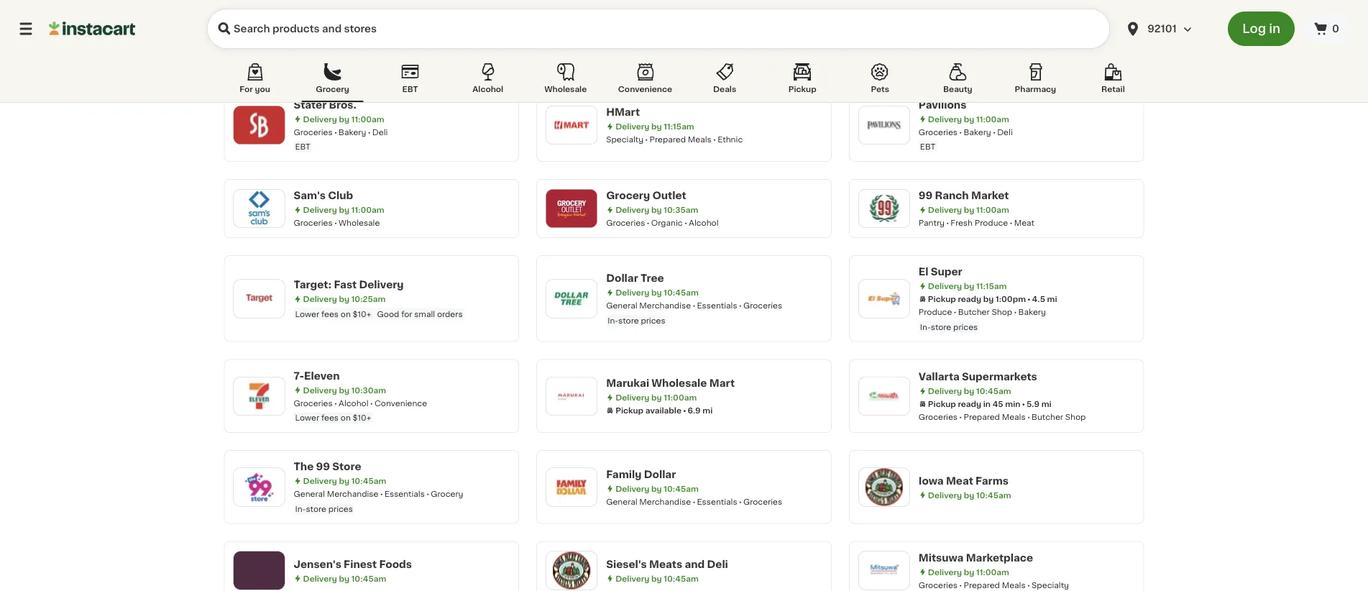 Task type: locate. For each thing, give the bounding box(es) containing it.
1 vertical spatial fees
[[321, 310, 339, 318]]

prices inside general merchandise essentials grocery in-store prices
[[328, 505, 353, 513]]

in right log
[[1270, 23, 1281, 35]]

10:45am up 45
[[977, 387, 1012, 395]]

delivery down 'eleven'
[[303, 386, 337, 394]]

bakery down bros.
[[339, 128, 366, 136]]

mi right 4.5
[[1048, 295, 1058, 303]]

store for produce butcher shop bakery in-store prices
[[931, 323, 952, 331]]

1 vertical spatial wholesale
[[339, 219, 380, 227]]

by for mitsuwa marketplace
[[964, 568, 975, 576]]

fees
[[321, 45, 339, 53], [321, 310, 339, 318], [321, 414, 339, 422]]

el
[[919, 267, 929, 277]]

0 vertical spatial wholesale
[[545, 85, 587, 93]]

fees down the fast
[[321, 310, 339, 318]]

1 vertical spatial butcher
[[1032, 413, 1064, 421]]

0 vertical spatial lower
[[295, 45, 319, 53]]

essentials for dollar tree
[[697, 302, 738, 310]]

in- for general merchandise essentials groceries in-store prices
[[608, 316, 619, 324]]

grocery for grocery
[[316, 85, 349, 93]]

0 vertical spatial ready
[[958, 295, 982, 303]]

1 small from the top
[[414, 45, 435, 53]]

on up grocery button
[[341, 45, 351, 53]]

10:45am up general merchandise essentials groceries
[[664, 485, 699, 492]]

by for vallarta supermarkets
[[964, 387, 975, 395]]

store inside general merchandise essentials grocery in-store prices
[[306, 505, 326, 513]]

ready up produce butcher shop bakery in-store prices
[[958, 295, 982, 303]]

2 on from the top
[[341, 310, 351, 318]]

essentials
[[697, 302, 738, 310], [385, 490, 425, 498], [697, 498, 738, 505]]

0 horizontal spatial bakery
[[339, 128, 366, 136]]

by for stater bros.
[[339, 115, 350, 123]]

dollar left tree
[[606, 273, 638, 283]]

1 horizontal spatial organic
[[651, 219, 683, 227]]

delivery by 11:15am up specialty prepared meals ethnic
[[616, 122, 695, 130]]

by up specialty prepared meals ethnic
[[652, 122, 662, 130]]

1 vertical spatial market
[[972, 191, 1009, 201]]

for up ebt button
[[401, 45, 412, 53]]

delivery by 11:00am for marukai wholesale mart
[[616, 394, 697, 402]]

by for pavilions
[[964, 115, 975, 123]]

marukai
[[606, 378, 650, 388]]

by up organic alcohol prepared meals in-store prices
[[964, 11, 975, 19]]

wholesale for marukai wholesale mart
[[652, 378, 707, 388]]

2 92101 button from the left
[[1125, 9, 1211, 49]]

$10+ down the 10:30am
[[353, 414, 371, 422]]

1 92101 button from the left
[[1116, 9, 1220, 49]]

delivery for target:
[[303, 295, 337, 303]]

groceries bakery deli ebt down pavilions
[[919, 128, 1013, 151]]

store inside produce butcher shop bakery in-store prices
[[931, 323, 952, 331]]

prices inside produce butcher shop bakery in-store prices
[[954, 323, 978, 331]]

wholesale up 6.9
[[652, 378, 707, 388]]

delivery for iowa
[[928, 491, 962, 499]]

pickup for vallarta supermarkets
[[928, 400, 956, 408]]

1 horizontal spatial bakery
[[964, 128, 992, 136]]

specialty prepared meals ethnic
[[606, 135, 743, 143]]

deli
[[372, 128, 388, 136], [998, 128, 1013, 136], [707, 559, 728, 569]]

by down family dollar
[[652, 485, 662, 492]]

10:25am down food4less delivery now
[[351, 18, 386, 26]]

in- up the "vallarta"
[[920, 323, 931, 331]]

store inside organic alcohol prepared meals in-store prices
[[931, 52, 952, 60]]

available
[[646, 407, 682, 414]]

ready for super
[[958, 295, 982, 303]]

1 vertical spatial lower
[[295, 310, 319, 318]]

prices down tree
[[641, 316, 666, 324]]

butcher
[[959, 308, 990, 316], [1032, 413, 1064, 421]]

delivery down food4less
[[303, 18, 337, 26]]

delivery down jensen's
[[303, 575, 337, 583]]

0 vertical spatial grocery
[[316, 85, 349, 93]]

0 horizontal spatial grocery
[[316, 85, 349, 93]]

0 horizontal spatial organic
[[339, 31, 370, 38]]

prepared down pickup ready in 45 min
[[964, 413, 1000, 421]]

11:15am
[[664, 122, 695, 130], [977, 282, 1007, 290]]

delivery by 11:00am for 99 ranch market
[[928, 206, 1010, 214]]

11:00am down marukai wholesale mart
[[664, 394, 697, 402]]

organic inside groceries organic lower fees on $10+ good for small orders
[[339, 31, 370, 38]]

groceries inside "groceries alcohol convenience lower fees on $10+"
[[294, 399, 333, 407]]

0 horizontal spatial in
[[984, 400, 991, 408]]

0 horizontal spatial 11:15am
[[664, 122, 695, 130]]

11:15am for el super
[[977, 282, 1007, 290]]

1 fees from the top
[[321, 45, 339, 53]]

convenience inside "groceries alcohol convenience lower fees on $10+"
[[375, 399, 427, 407]]

general for the
[[294, 490, 325, 498]]

3 $10+ from the top
[[353, 414, 371, 422]]

mi right 6.9
[[703, 407, 713, 414]]

deli down pharmacy button
[[998, 128, 1013, 136]]

lower up grocery button
[[295, 45, 319, 53]]

92101 button
[[1116, 9, 1220, 49], [1125, 9, 1211, 49]]

convenience down the 10:30am
[[375, 399, 427, 407]]

specialty
[[606, 135, 644, 143], [1032, 581, 1069, 589]]

delivery for 7-
[[303, 386, 337, 394]]

10:25am up lower fees on $10+ good for small orders
[[351, 295, 386, 303]]

11:00am up groceries prepared meals specialty
[[977, 568, 1010, 576]]

specialty down marketplace
[[1032, 581, 1069, 589]]

0 vertical spatial 10:25am
[[351, 18, 386, 26]]

in
[[1270, 23, 1281, 35], [984, 400, 991, 408]]

general down family at the left bottom
[[606, 498, 638, 505]]

meals down marketplace
[[1002, 581, 1026, 589]]

meat right iowa
[[946, 476, 974, 486]]

marukai wholesale mart logo image
[[553, 377, 591, 415]]

produce down the el super
[[919, 308, 953, 316]]

1 vertical spatial produce
[[919, 308, 953, 316]]

0 vertical spatial dollar
[[606, 273, 638, 283]]

1 horizontal spatial butcher
[[1032, 413, 1064, 421]]

1 vertical spatial 10:25am
[[351, 295, 386, 303]]

1 horizontal spatial market
[[972, 191, 1009, 201]]

in- for produce butcher shop bakery in-store prices
[[920, 323, 931, 331]]

2 ready from the top
[[958, 400, 982, 408]]

delivery by 10:45am down family dollar
[[616, 485, 699, 492]]

in- right 'dollar tree logo' at the left
[[608, 316, 619, 324]]

by for 7-eleven
[[339, 386, 350, 394]]

general down the on the bottom of the page
[[294, 490, 325, 498]]

0 horizontal spatial butcher
[[959, 308, 990, 316]]

delivery down marukai
[[616, 394, 650, 402]]

delivery by 11:15am up pickup ready by 1:00pm at the right of the page
[[928, 282, 1007, 290]]

2 horizontal spatial bakery
[[1019, 308, 1046, 316]]

in- inside organic alcohol prepared meals in-store prices
[[920, 52, 931, 60]]

grocery for grocery outlet
[[606, 191, 650, 201]]

general inside general merchandise essentials groceries in-store prices
[[606, 302, 638, 310]]

2 delivery by 10:25am from the top
[[303, 295, 386, 303]]

0 vertical spatial orders
[[437, 45, 463, 53]]

groceries bakery deli ebt
[[294, 128, 388, 151], [919, 128, 1013, 151]]

delivery by 11:00am up the "groceries wholesale"
[[303, 206, 384, 214]]

0 vertical spatial fees
[[321, 45, 339, 53]]

11:00am up pantry fresh produce meat
[[977, 206, 1010, 214]]

0 vertical spatial in
[[1270, 23, 1281, 35]]

delivery down grocery outlet
[[616, 206, 650, 214]]

delivery by 10:25am down food4less delivery now
[[303, 18, 386, 26]]

by up pickup ready by 1:00pm at the right of the page
[[964, 282, 975, 290]]

wholesale down the club
[[339, 219, 380, 227]]

2 vertical spatial grocery
[[431, 490, 464, 498]]

by down store
[[339, 477, 350, 485]]

delivery down the 99 store
[[303, 477, 337, 485]]

2 10:25am from the top
[[351, 295, 386, 303]]

stater bros. logo image
[[241, 106, 278, 144]]

pickup ready in 45 min
[[928, 400, 1021, 408]]

2 fees from the top
[[321, 310, 339, 318]]

10:45am down farms
[[977, 491, 1012, 499]]

0 vertical spatial 11:15am
[[664, 122, 695, 130]]

10:45am up general merchandise essentials grocery in-store prices
[[351, 477, 386, 485]]

2 vertical spatial on
[[341, 414, 351, 422]]

wholesale
[[545, 85, 587, 93], [339, 219, 380, 227], [652, 378, 707, 388]]

by down meats
[[652, 575, 662, 583]]

1 $10+ from the top
[[353, 45, 371, 53]]

in- inside general merchandise essentials groceries in-store prices
[[608, 316, 619, 324]]

1 lower from the top
[[295, 45, 319, 53]]

by for the 99 store
[[339, 477, 350, 485]]

produce right fresh
[[975, 219, 1009, 227]]

1 vertical spatial small
[[414, 310, 435, 318]]

11:00am for mitsuwa marketplace
[[977, 568, 1010, 576]]

3 lower from the top
[[295, 414, 319, 422]]

groceries organic lower fees on $10+ good for small orders
[[294, 31, 463, 53]]

2 horizontal spatial deli
[[998, 128, 1013, 136]]

prices inside organic alcohol prepared meals in-store prices
[[954, 52, 978, 60]]

good up ebt button
[[377, 45, 399, 53]]

produce butcher shop bakery in-store prices
[[919, 308, 1046, 331]]

delivery by 10:45am down store
[[303, 477, 386, 485]]

1 horizontal spatial meat
[[1015, 219, 1035, 227]]

$10+
[[353, 45, 371, 53], [353, 310, 371, 318], [353, 414, 371, 422]]

orders
[[437, 45, 463, 53], [437, 310, 463, 318]]

deli for stater bros.
[[372, 128, 388, 136]]

butcher down 5.9 mi
[[1032, 413, 1064, 421]]

2 vertical spatial fees
[[321, 414, 339, 422]]

groceries bakery deli ebt for stater bros.
[[294, 128, 388, 151]]

produce inside produce butcher shop bakery in-store prices
[[919, 308, 953, 316]]

delivery down the "vallarta"
[[928, 387, 962, 395]]

by for el super
[[964, 282, 975, 290]]

delivery by 11:00am for sam's club
[[303, 206, 384, 214]]

marketplace
[[966, 553, 1034, 563]]

deals
[[713, 85, 737, 93]]

beauty
[[944, 85, 973, 93]]

delivery by 10:45am down iowa meat farms
[[928, 491, 1012, 499]]

prices for produce butcher shop bakery in-store prices
[[954, 323, 978, 331]]

0 horizontal spatial groceries bakery deli ebt
[[294, 128, 388, 151]]

in- down the on the bottom of the page
[[295, 505, 306, 513]]

bakery down pavilions
[[964, 128, 992, 136]]

alcohol inside organic alcohol prepared meals in-store prices
[[957, 37, 987, 45]]

11:00am for sam's club
[[351, 206, 384, 214]]

prepared up pharmacy button
[[993, 37, 1029, 45]]

11:00am for stater bros.
[[351, 115, 384, 123]]

0 vertical spatial delivery by 10:25am
[[303, 18, 386, 26]]

ready for supermarkets
[[958, 400, 982, 408]]

1 horizontal spatial grocery
[[431, 490, 464, 498]]

ethnic
[[718, 135, 743, 143]]

prices
[[954, 52, 978, 60], [641, 316, 666, 324], [954, 323, 978, 331], [328, 505, 353, 513]]

store down pickup ready by 1:00pm at the right of the page
[[931, 323, 952, 331]]

supermarkets
[[962, 372, 1038, 382]]

1 vertical spatial good
[[377, 310, 399, 318]]

0 horizontal spatial meat
[[946, 476, 974, 486]]

store
[[332, 462, 361, 472]]

bros.
[[329, 100, 357, 110]]

1 vertical spatial orders
[[437, 310, 463, 318]]

0 horizontal spatial market
[[664, 2, 702, 12]]

store
[[931, 52, 952, 60], [619, 316, 639, 324], [931, 323, 952, 331], [306, 505, 326, 513]]

11:00am
[[351, 115, 384, 123], [977, 115, 1010, 123], [351, 206, 384, 214], [977, 206, 1010, 214], [664, 394, 697, 402], [977, 568, 1010, 576]]

1 horizontal spatial wholesale
[[545, 85, 587, 93]]

club
[[328, 191, 353, 201]]

by for siesel's meats and deli
[[652, 575, 662, 583]]

delivery by 11:00am
[[303, 115, 384, 123], [928, 115, 1010, 123], [303, 206, 384, 214], [928, 206, 1010, 214], [616, 394, 697, 402], [928, 568, 1010, 576]]

0 horizontal spatial deli
[[372, 128, 388, 136]]

ebt inside button
[[402, 85, 418, 93]]

0 vertical spatial butcher
[[959, 308, 990, 316]]

lower down target:
[[295, 310, 319, 318]]

by down pavilions
[[964, 115, 975, 123]]

alcohol
[[957, 37, 987, 45], [473, 85, 504, 93], [689, 219, 719, 227], [339, 399, 369, 407]]

delivery by 11:00am down pavilions
[[928, 115, 1010, 123]]

delivery by 10:45am
[[928, 11, 1012, 19], [616, 289, 699, 297], [928, 387, 1012, 395], [303, 477, 386, 485], [616, 485, 699, 492], [928, 491, 1012, 499], [303, 575, 386, 583], [616, 575, 699, 583]]

2 vertical spatial wholesale
[[652, 378, 707, 388]]

organic
[[339, 31, 370, 38], [919, 37, 951, 45], [651, 219, 683, 227]]

1 vertical spatial grocery
[[606, 191, 650, 201]]

0 vertical spatial $10+
[[353, 45, 371, 53]]

1 horizontal spatial delivery by 11:15am
[[928, 282, 1007, 290]]

delivery down stater bros.
[[303, 115, 337, 123]]

in-
[[920, 52, 931, 60], [608, 316, 619, 324], [920, 323, 931, 331], [295, 505, 306, 513]]

food4less
[[294, 2, 352, 12]]

0 vertical spatial specialty
[[606, 135, 644, 143]]

lower down 7-
[[295, 414, 319, 422]]

0 vertical spatial shop
[[992, 308, 1013, 316]]

organic for alcohol
[[651, 219, 683, 227]]

$10+ inside groceries organic lower fees on $10+ good for small orders
[[353, 45, 371, 53]]

5.9 mi
[[1027, 400, 1052, 408]]

mitsuwa marketplace logo image
[[866, 552, 903, 589]]

organic down delivery by 10:35am
[[651, 219, 683, 227]]

mi right 5.9
[[1042, 400, 1052, 408]]

delivery for family
[[616, 485, 650, 492]]

1 for from the top
[[401, 45, 412, 53]]

0 button
[[1304, 14, 1351, 43]]

merchandise inside general merchandise essentials groceries in-store prices
[[640, 302, 691, 310]]

45
[[993, 400, 1004, 408]]

prices for organic alcohol prepared meals in-store prices
[[954, 52, 978, 60]]

merchandise
[[640, 302, 691, 310], [327, 490, 379, 498], [640, 498, 691, 505]]

2 groceries bakery deli ebt from the left
[[919, 128, 1013, 151]]

delivery down iowa
[[928, 491, 962, 499]]

groceries
[[294, 31, 333, 38], [294, 128, 333, 136], [919, 128, 958, 136], [294, 219, 333, 227], [606, 219, 645, 227], [744, 302, 783, 310], [294, 399, 333, 407], [919, 413, 958, 421], [744, 498, 783, 505], [919, 581, 958, 589]]

pets
[[871, 85, 890, 93]]

0 vertical spatial convenience
[[618, 85, 673, 93]]

delivery by 10:45am down jensen's finest foods
[[303, 575, 386, 583]]

11:00am down beauty button
[[977, 115, 1010, 123]]

for you button
[[224, 60, 286, 102]]

1 groceries bakery deli ebt from the left
[[294, 128, 388, 151]]

fast
[[334, 280, 357, 290]]

wholesale for groceries wholesale
[[339, 219, 380, 227]]

orders inside groceries organic lower fees on $10+ good for small orders
[[437, 45, 463, 53]]

delivery down super
[[928, 282, 962, 290]]

store for general merchandise essentials groceries in-store prices
[[619, 316, 639, 324]]

general
[[606, 302, 638, 310], [294, 490, 325, 498], [606, 498, 638, 505]]

by for jensen's finest foods
[[339, 575, 350, 583]]

pharmacy
[[1015, 85, 1057, 93]]

general inside general merchandise essentials grocery in-store prices
[[294, 490, 325, 498]]

0 horizontal spatial 99
[[316, 462, 330, 472]]

0 horizontal spatial delivery by 11:15am
[[616, 122, 695, 130]]

1 horizontal spatial shop
[[1066, 413, 1086, 421]]

10:45am for dollar tree
[[664, 289, 699, 297]]

delivery by 10:45am for vallarta supermarkets
[[928, 387, 1012, 395]]

and
[[685, 559, 705, 569]]

by left the 10:30am
[[339, 386, 350, 394]]

pickup inside button
[[789, 85, 817, 93]]

groceries bakery deli ebt for pavilions
[[919, 128, 1013, 151]]

1 vertical spatial 99
[[316, 462, 330, 472]]

essentials inside general merchandise essentials grocery in-store prices
[[385, 490, 425, 498]]

general for dollar
[[606, 302, 638, 310]]

beauty button
[[927, 60, 989, 102]]

0 vertical spatial for
[[401, 45, 412, 53]]

prepared
[[993, 37, 1029, 45], [650, 135, 686, 143], [964, 413, 1000, 421], [964, 581, 1000, 589]]

0 horizontal spatial shop
[[992, 308, 1013, 316]]

tree
[[641, 273, 664, 283]]

grocery inside general merchandise essentials grocery in-store prices
[[431, 490, 464, 498]]

7-
[[294, 371, 304, 381]]

3 on from the top
[[341, 414, 351, 422]]

10:45am
[[977, 11, 1012, 19], [664, 289, 699, 297], [977, 387, 1012, 395], [351, 477, 386, 485], [664, 485, 699, 492], [977, 491, 1012, 499], [351, 575, 386, 583], [664, 575, 699, 583]]

delivery by 10:45am for jensen's finest foods
[[303, 575, 386, 583]]

bakery down 4.5
[[1019, 308, 1046, 316]]

fees inside "groceries alcohol convenience lower fees on $10+"
[[321, 414, 339, 422]]

store inside general merchandise essentials groceries in-store prices
[[619, 316, 639, 324]]

1 10:25am from the top
[[351, 18, 386, 26]]

2 vertical spatial lower
[[295, 414, 319, 422]]

1 delivery by 10:25am from the top
[[303, 18, 386, 26]]

northgate
[[606, 2, 661, 12]]

shop
[[992, 308, 1013, 316], [1066, 413, 1086, 421]]

meals
[[1031, 37, 1055, 45], [688, 135, 712, 143], [1002, 413, 1026, 421], [1002, 581, 1026, 589]]

store for general merchandise essentials grocery in-store prices
[[306, 505, 326, 513]]

1 horizontal spatial in
[[1270, 23, 1281, 35]]

delivery down dollar tree
[[616, 289, 650, 297]]

by for food4less delivery now
[[339, 18, 350, 26]]

delivery by 10:45am for siesel's meats and deli
[[616, 575, 699, 583]]

3 fees from the top
[[321, 414, 339, 422]]

delivery by 11:15am for el super
[[928, 282, 1007, 290]]

meals down min
[[1002, 413, 1026, 421]]

marukai wholesale mart
[[606, 378, 735, 388]]

super
[[931, 267, 963, 277]]

merchandise inside general merchandise essentials grocery in-store prices
[[327, 490, 379, 498]]

delivery up lower fees on $10+ good for small orders
[[359, 280, 404, 290]]

delivery by 11:00am for pavilions
[[928, 115, 1010, 123]]

stater bros.
[[294, 100, 357, 110]]

the 99 store logo image
[[241, 468, 278, 506]]

1 vertical spatial delivery by 11:15am
[[928, 282, 1007, 290]]

1 vertical spatial 11:15am
[[977, 282, 1007, 290]]

1 vertical spatial on
[[341, 310, 351, 318]]

Search field
[[207, 9, 1111, 49]]

delivery by 11:00am down mitsuwa marketplace
[[928, 568, 1010, 576]]

1 vertical spatial meat
[[946, 476, 974, 486]]

0 vertical spatial small
[[414, 45, 435, 53]]

prepared for groceries prepared meals specialty
[[964, 581, 1000, 589]]

None search field
[[207, 9, 1111, 49]]

wholesale inside button
[[545, 85, 587, 93]]

delivery by 11:00am up available
[[616, 394, 697, 402]]

ranch
[[935, 191, 969, 201]]

prices inside general merchandise essentials groceries in-store prices
[[641, 316, 666, 324]]

$10+ down food4less delivery now
[[353, 45, 371, 53]]

merchandise for the 99 store
[[327, 490, 379, 498]]

11:00am for 99 ranch market
[[977, 206, 1010, 214]]

prepared for specialty prepared meals ethnic
[[650, 135, 686, 143]]

0 horizontal spatial wholesale
[[339, 219, 380, 227]]

by for family dollar
[[652, 485, 662, 492]]

delivery by 10:25am for fast
[[303, 295, 386, 303]]

99 ranch market logo image
[[866, 190, 903, 227]]

in- inside produce butcher shop bakery in-store prices
[[920, 323, 931, 331]]

deli down ebt button
[[372, 128, 388, 136]]

0 vertical spatial on
[[341, 45, 351, 53]]

2 horizontal spatial organic
[[919, 37, 951, 45]]

grocery inside button
[[316, 85, 349, 93]]

1 horizontal spatial dollar
[[644, 469, 676, 479]]

prepared up outlet on the top of the page
[[650, 135, 686, 143]]

delivery
[[355, 2, 399, 12], [928, 11, 962, 19], [303, 18, 337, 26], [303, 115, 337, 123], [928, 115, 962, 123], [616, 122, 650, 130], [303, 206, 337, 214], [616, 206, 650, 214], [928, 206, 962, 214], [359, 280, 404, 290], [928, 282, 962, 290], [616, 289, 650, 297], [303, 295, 337, 303], [303, 386, 337, 394], [928, 387, 962, 395], [616, 394, 650, 402], [303, 477, 337, 485], [616, 485, 650, 492], [928, 491, 962, 499], [928, 568, 962, 576], [303, 575, 337, 583], [616, 575, 650, 583]]

butcher inside produce butcher shop bakery in-store prices
[[959, 308, 990, 316]]

0 horizontal spatial convenience
[[375, 399, 427, 407]]

2 lower from the top
[[295, 310, 319, 318]]

delivery for siesel's
[[616, 575, 650, 583]]

sam's club logo image
[[241, 190, 278, 227]]

by down iowa meat farms
[[964, 491, 975, 499]]

10:45am down finest
[[351, 575, 386, 583]]

1 horizontal spatial specialty
[[1032, 581, 1069, 589]]

1 vertical spatial delivery by 10:25am
[[303, 295, 386, 303]]

now
[[402, 2, 426, 12]]

family dollar logo image
[[553, 468, 591, 506]]

on
[[341, 45, 351, 53], [341, 310, 351, 318], [341, 414, 351, 422]]

essentials inside general merchandise essentials groceries in-store prices
[[697, 302, 738, 310]]

deals button
[[694, 60, 756, 102]]

pickup ready by 1:00pm
[[928, 295, 1026, 303]]

1 horizontal spatial convenience
[[618, 85, 673, 93]]

grocery
[[316, 85, 349, 93], [606, 191, 650, 201], [431, 490, 464, 498]]

1 vertical spatial dollar
[[644, 469, 676, 479]]

sam's
[[294, 191, 326, 201]]

0 vertical spatial good
[[377, 45, 399, 53]]

0 vertical spatial delivery by 11:15am
[[616, 122, 695, 130]]

delivery for stater
[[303, 115, 337, 123]]

organic down food4less delivery now
[[339, 31, 370, 38]]

bakery inside produce butcher shop bakery in-store prices
[[1019, 308, 1046, 316]]

for down target: fast delivery
[[401, 310, 412, 318]]

0 horizontal spatial produce
[[919, 308, 953, 316]]

good
[[377, 45, 399, 53], [377, 310, 399, 318]]

delivery by 11:15am for hmart
[[616, 122, 695, 130]]

1 horizontal spatial 99
[[919, 191, 933, 201]]

delivery for the
[[303, 477, 337, 485]]

market right 'northgate'
[[664, 2, 702, 12]]

1 vertical spatial ready
[[958, 400, 982, 408]]

11:15am up specialty prepared meals ethnic
[[664, 122, 695, 130]]

mi for super
[[1048, 295, 1058, 303]]

1 vertical spatial for
[[401, 310, 412, 318]]

1 vertical spatial shop
[[1066, 413, 1086, 421]]

1 on from the top
[[341, 45, 351, 53]]

0 vertical spatial produce
[[975, 219, 1009, 227]]

1 vertical spatial $10+
[[353, 310, 371, 318]]

dollar tree
[[606, 273, 664, 283]]

delivery by 10:45am up pickup ready in 45 min
[[928, 387, 1012, 395]]

in- inside general merchandise essentials grocery in-store prices
[[295, 505, 306, 513]]

2 vertical spatial $10+
[[353, 414, 371, 422]]

1 orders from the top
[[437, 45, 463, 53]]

1 horizontal spatial 11:15am
[[977, 282, 1007, 290]]

pickup button
[[772, 60, 834, 102]]

by for marukai wholesale mart
[[652, 394, 662, 402]]

mi for supermarkets
[[1042, 400, 1052, 408]]

delivery by 11:00am down bros.
[[303, 115, 384, 123]]

1 good from the top
[[377, 45, 399, 53]]

2 horizontal spatial grocery
[[606, 191, 650, 201]]

1 horizontal spatial groceries bakery deli ebt
[[919, 128, 1013, 151]]

2 horizontal spatial wholesale
[[652, 378, 707, 388]]

0 horizontal spatial specialty
[[606, 135, 644, 143]]

meals up pharmacy button
[[1031, 37, 1055, 45]]

1 ready from the top
[[958, 295, 982, 303]]

1 vertical spatial convenience
[[375, 399, 427, 407]]

butcher down pickup ready by 1:00pm at the right of the page
[[959, 308, 990, 316]]

by down the fast
[[339, 295, 350, 303]]

10:45am down the "and"
[[664, 575, 699, 583]]

dollar
[[606, 273, 638, 283], [644, 469, 676, 479]]

by down the club
[[339, 206, 350, 214]]

meat right fresh
[[1015, 219, 1035, 227]]



Task type: describe. For each thing, give the bounding box(es) containing it.
1 horizontal spatial deli
[[707, 559, 728, 569]]

10:45am for family dollar
[[664, 485, 699, 492]]

pickup for el super
[[928, 295, 956, 303]]

meals for groceries prepared meals specialty
[[1002, 581, 1026, 589]]

target:
[[294, 280, 332, 290]]

store for organic alcohol prepared meals in-store prices
[[931, 52, 952, 60]]

pantry fresh produce meat
[[919, 219, 1035, 227]]

organic for lower
[[339, 31, 370, 38]]

2 good from the top
[[377, 310, 399, 318]]

organic inside organic alcohol prepared meals in-store prices
[[919, 37, 951, 45]]

essentials for the 99 store
[[385, 490, 425, 498]]

meals for specialty prepared meals ethnic
[[688, 135, 712, 143]]

delivery by 10:45am for the 99 store
[[303, 477, 386, 485]]

groceries prepared meals butcher shop
[[919, 413, 1086, 421]]

food4less delivery now
[[294, 2, 426, 12]]

delivery by 10:25am for delivery
[[303, 18, 386, 26]]

the 99 store
[[294, 462, 361, 472]]

grocery outlet logo image
[[553, 190, 591, 227]]

groceries organic alcohol
[[606, 219, 719, 227]]

prepared inside organic alcohol prepared meals in-store prices
[[993, 37, 1029, 45]]

4.5
[[1032, 295, 1046, 303]]

log in
[[1243, 23, 1281, 35]]

alcohol inside button
[[473, 85, 504, 93]]

ebt up convenience button
[[608, 45, 623, 53]]

6.9
[[688, 407, 701, 414]]

0 vertical spatial market
[[664, 2, 702, 12]]

10:45am for vallarta supermarkets
[[977, 387, 1012, 395]]

$10+ inside "groceries alcohol convenience lower fees on $10+"
[[353, 414, 371, 422]]

delivery for jensen's
[[303, 575, 337, 583]]

northgate market
[[606, 2, 702, 12]]

by for hmart
[[652, 122, 662, 130]]

11:00am for pavilions
[[977, 115, 1010, 123]]

general merchandise essentials grocery in-store prices
[[294, 490, 464, 513]]

pavilions logo image
[[866, 106, 903, 144]]

1 vertical spatial in
[[984, 400, 991, 408]]

delivery by 10:45am up organic alcohol prepared meals in-store prices
[[928, 11, 1012, 19]]

fees inside groceries organic lower fees on $10+ good for small orders
[[321, 45, 339, 53]]

10:45am up organic alcohol prepared meals in-store prices
[[977, 11, 1012, 19]]

meals for groceries prepared meals butcher shop
[[1002, 413, 1026, 421]]

you
[[255, 85, 270, 93]]

sam's club
[[294, 191, 353, 201]]

good inside groceries organic lower fees on $10+ good for small orders
[[377, 45, 399, 53]]

in inside button
[[1270, 23, 1281, 35]]

grocery button
[[302, 60, 364, 102]]

6.9 mi
[[688, 407, 713, 414]]

foods
[[379, 559, 412, 569]]

deli for pavilions
[[998, 128, 1013, 136]]

delivery for 99
[[928, 206, 962, 214]]

wholesale button
[[535, 60, 597, 102]]

prices for general merchandise essentials groceries in-store prices
[[641, 316, 666, 324]]

by for target: fast delivery
[[339, 295, 350, 303]]

small inside groceries organic lower fees on $10+ good for small orders
[[414, 45, 435, 53]]

delivery by 10:35am
[[616, 206, 699, 214]]

2 for from the top
[[401, 310, 412, 318]]

retail button
[[1083, 60, 1145, 102]]

delivery for food4less
[[303, 18, 337, 26]]

in- for general merchandise essentials grocery in-store prices
[[295, 505, 306, 513]]

meals inside organic alcohol prepared meals in-store prices
[[1031, 37, 1055, 45]]

vallarta supermarkets logo image
[[866, 377, 903, 415]]

lower inside groceries organic lower fees on $10+ good for small orders
[[295, 45, 319, 53]]

target: fast delivery logo image
[[241, 280, 278, 317]]

by up produce butcher shop bakery in-store prices
[[984, 295, 994, 303]]

by for iowa meat farms
[[964, 491, 975, 499]]

delivery by 10:45am for dollar tree
[[616, 289, 699, 297]]

shop inside produce butcher shop bakery in-store prices
[[992, 308, 1013, 316]]

delivery for mitsuwa
[[928, 568, 962, 576]]

7-eleven
[[294, 371, 340, 381]]

alcohol button
[[457, 60, 519, 102]]

0 vertical spatial 99
[[919, 191, 933, 201]]

on inside groceries organic lower fees on $10+ good for small orders
[[341, 45, 351, 53]]

outlet
[[653, 191, 687, 201]]

delivery by 10:45am for iowa meat farms
[[928, 491, 1012, 499]]

family
[[606, 469, 642, 479]]

0 vertical spatial meat
[[1015, 219, 1035, 227]]

lower fees on $10+ good for small orders
[[295, 310, 463, 318]]

merchandise for dollar tree
[[640, 302, 691, 310]]

mitsuwa
[[919, 553, 964, 563]]

for
[[240, 85, 253, 93]]

delivery for dollar
[[616, 289, 650, 297]]

hmart logo image
[[553, 106, 591, 144]]

mi for wholesale
[[703, 407, 713, 414]]

stater
[[294, 100, 327, 110]]

iowa meat farms logo image
[[866, 468, 903, 506]]

ebt button
[[379, 60, 441, 102]]

delivery for marukai
[[616, 394, 650, 402]]

delivery by 10:30am
[[303, 386, 386, 394]]

11:15am for hmart
[[664, 122, 695, 130]]

prices for general merchandise essentials grocery in-store prices
[[328, 505, 353, 513]]

finest
[[344, 559, 377, 569]]

farms
[[976, 476, 1009, 486]]

delivery by 11:00am for mitsuwa marketplace
[[928, 568, 1010, 576]]

delivery for el
[[928, 282, 962, 290]]

2 orders from the top
[[437, 310, 463, 318]]

pickup for marukai wholesale mart
[[616, 407, 644, 414]]

11:00am for marukai wholesale mart
[[664, 394, 697, 402]]

99 ranch market
[[919, 191, 1009, 201]]

delivery for sam's
[[303, 206, 337, 214]]

delivery for grocery
[[616, 206, 650, 214]]

10:30am
[[351, 386, 386, 394]]

organic alcohol prepared meals in-store prices
[[919, 37, 1055, 60]]

2 small from the top
[[414, 310, 435, 318]]

10:45am for iowa meat farms
[[977, 491, 1012, 499]]

jensen's finest foods logo image
[[241, 552, 278, 589]]

92101
[[1148, 24, 1177, 34]]

delivery up groceries organic lower fees on $10+ good for small orders
[[355, 2, 399, 12]]

ebt down stater
[[295, 143, 311, 151]]

by for dollar tree
[[652, 289, 662, 297]]

groceries alcohol convenience lower fees on $10+
[[294, 399, 427, 422]]

el super logo image
[[866, 280, 903, 317]]

vallarta supermarkets
[[919, 372, 1038, 382]]

mart
[[710, 378, 735, 388]]

eleven
[[304, 371, 340, 381]]

siesel's meats and deli logo image
[[553, 552, 591, 589]]

pharmacy button
[[1005, 60, 1067, 102]]

delivery by 10:45am for family dollar
[[616, 485, 699, 492]]

by for 99 ranch market
[[964, 206, 975, 214]]

by for sam's club
[[339, 206, 350, 214]]

7-eleven logo image
[[241, 377, 278, 415]]

in- for organic alcohol prepared meals in-store prices
[[920, 52, 931, 60]]

pets button
[[850, 60, 911, 102]]

by for grocery outlet
[[652, 206, 662, 214]]

prepared for groceries prepared meals butcher shop
[[964, 413, 1000, 421]]

10:25am for fast
[[351, 295, 386, 303]]

jensen's
[[294, 559, 342, 569]]

10:45am for siesel's meats and deli
[[664, 575, 699, 583]]

0
[[1333, 24, 1340, 34]]

10:35am
[[664, 206, 699, 214]]

the
[[294, 462, 314, 472]]

delivery down hmart
[[616, 122, 650, 130]]

1 vertical spatial specialty
[[1032, 581, 1069, 589]]

delivery for vallarta
[[928, 387, 962, 395]]

4.5 mi
[[1032, 295, 1058, 303]]

delivery down pavilions
[[928, 115, 962, 123]]

pickup available
[[616, 407, 682, 414]]

target: fast delivery
[[294, 280, 404, 290]]

dollar tree logo image
[[553, 280, 591, 317]]

iowa
[[919, 476, 944, 486]]

vallarta
[[919, 372, 960, 382]]

grocery outlet
[[606, 191, 687, 201]]

1:00pm
[[996, 295, 1026, 303]]

convenience button
[[613, 60, 678, 102]]

5.9
[[1027, 400, 1040, 408]]

shop categories tab list
[[224, 60, 1145, 102]]

groceries prepared meals specialty
[[919, 581, 1069, 589]]

delivery up organic alcohol prepared meals in-store prices
[[928, 11, 962, 19]]

0 horizontal spatial dollar
[[606, 273, 638, 283]]

lower inside "groceries alcohol convenience lower fees on $10+"
[[295, 414, 319, 422]]

iowa meat farms
[[919, 476, 1009, 486]]

groceries inside general merchandise essentials groceries in-store prices
[[744, 302, 783, 310]]

pavilions
[[919, 100, 967, 110]]

10:25am for delivery
[[351, 18, 386, 26]]

for inside groceries organic lower fees on $10+ good for small orders
[[401, 45, 412, 53]]

10:45am for the 99 store
[[351, 477, 386, 485]]

instacart image
[[49, 20, 135, 37]]

fresh
[[951, 219, 973, 227]]

mitsuwa marketplace
[[919, 553, 1034, 563]]

meats
[[649, 559, 683, 569]]

2 $10+ from the top
[[353, 310, 371, 318]]

hmart
[[606, 107, 640, 117]]

convenience inside convenience button
[[618, 85, 673, 93]]

min
[[1006, 400, 1021, 408]]

ebt down pavilions
[[920, 143, 936, 151]]

bakery for pavilions
[[964, 128, 992, 136]]

log
[[1243, 23, 1267, 35]]

alcohol inside "groceries alcohol convenience lower fees on $10+"
[[339, 399, 369, 407]]

general merchandise essentials groceries in-store prices
[[606, 302, 783, 324]]

log in button
[[1229, 12, 1295, 46]]

on inside "groceries alcohol convenience lower fees on $10+"
[[341, 414, 351, 422]]

groceries wholesale
[[294, 219, 380, 227]]

merchandise down family dollar
[[640, 498, 691, 505]]

general merchandise essentials groceries
[[606, 498, 783, 505]]

10:45am for jensen's finest foods
[[351, 575, 386, 583]]

jensen's finest foods
[[294, 559, 412, 569]]

1 horizontal spatial produce
[[975, 219, 1009, 227]]

family dollar
[[606, 469, 676, 479]]

retail
[[1102, 85, 1125, 93]]

groceries inside groceries organic lower fees on $10+ good for small orders
[[294, 31, 333, 38]]

pantry
[[919, 219, 945, 227]]

delivery by 11:00am for stater bros.
[[303, 115, 384, 123]]



Task type: vqa. For each thing, say whether or not it's contained in the screenshot.


